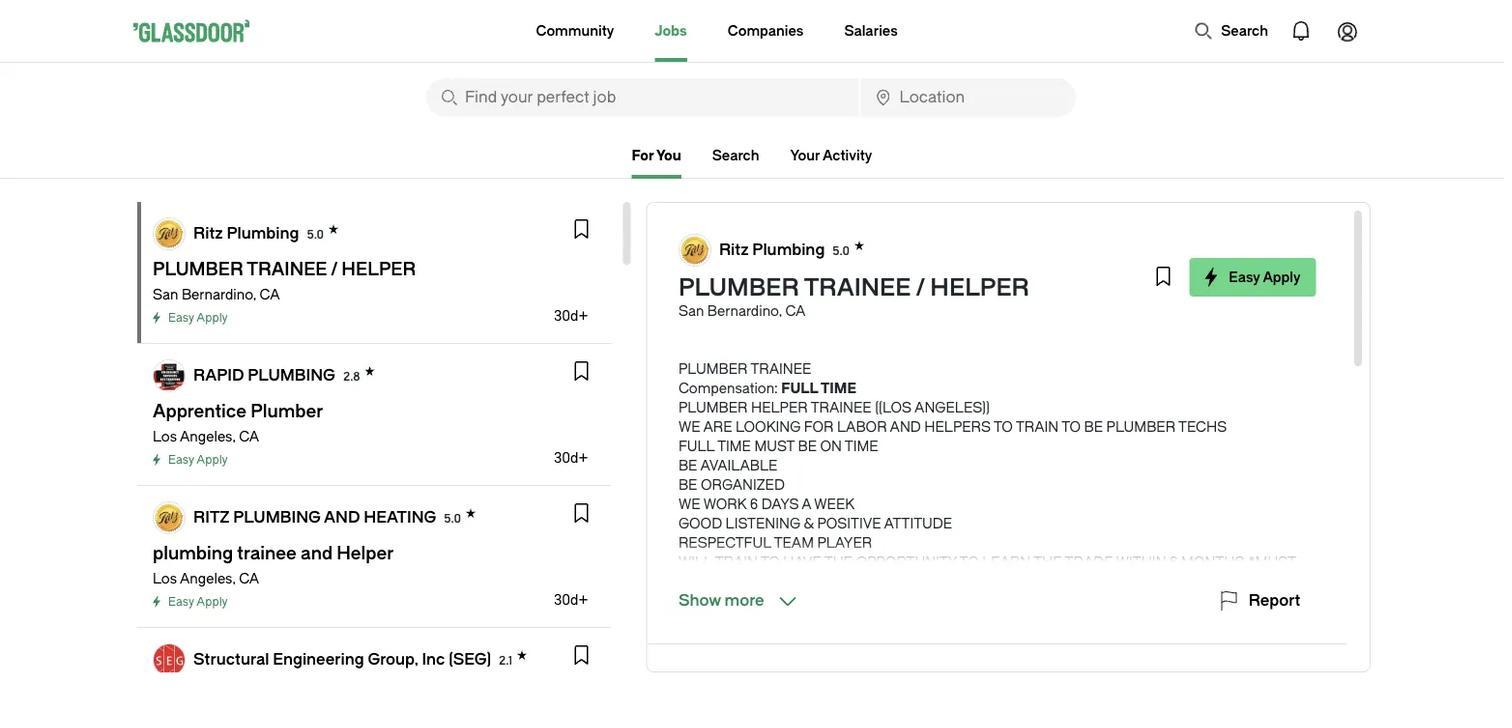 Task type: locate. For each thing, give the bounding box(es) containing it.
30d+
[[554, 308, 588, 324], [554, 450, 588, 466], [554, 592, 588, 608]]

show more
[[678, 592, 764, 610]]

1 horizontal spatial plumbing
[[752, 241, 825, 259]]

0 vertical spatial 6
[[750, 497, 758, 513]]

companies link
[[728, 0, 804, 62]]

0 horizontal spatial search
[[713, 147, 760, 163]]

time up for
[[821, 381, 856, 397]]

2 vertical spatial 5.0
[[444, 512, 461, 526]]

los for ritz plumbing and heating
[[153, 571, 177, 587]]

easy apply inside 'button'
[[1229, 269, 1301, 285]]

train
[[1016, 419, 1059, 435], [715, 555, 758, 571]]

plumber trainee compensation: full time plumber helper trainee ((los angeles)) we are looking for labor and helpers to train to be plumber techs full time must be on time be available be organized we work 6 days a week good listening & positive attitude respectful team player will train to have the opportunity to learn the trade within 6 months *must be dependable
[[678, 361, 1296, 590]]

6 up listening
[[750, 497, 758, 513]]

the left "trade"
[[1034, 555, 1062, 571]]

5.0
[[307, 228, 324, 241], [833, 244, 850, 258], [444, 512, 461, 526]]

and
[[890, 419, 921, 435], [324, 509, 360, 527]]

1 horizontal spatial and
[[890, 419, 921, 435]]

salaries
[[845, 23, 898, 39]]

plumbing for rapid
[[248, 367, 336, 384]]

attitude
[[884, 516, 952, 532]]

1 vertical spatial full
[[678, 439, 714, 455]]

helper right /
[[930, 275, 1030, 302]]

los down rapid plumbing logo
[[153, 429, 177, 445]]

apply for ritz plumbing
[[197, 311, 228, 325]]

0 horizontal spatial ritz
[[193, 224, 223, 242]]

apply
[[1263, 269, 1301, 285], [197, 311, 228, 325], [197, 454, 228, 467], [197, 596, 228, 609]]

helper
[[930, 275, 1030, 302], [751, 400, 808, 416]]

&
[[804, 516, 814, 532]]

heating
[[364, 509, 437, 527]]

0 vertical spatial angeles,
[[180, 429, 236, 445]]

0 vertical spatial los
[[153, 429, 177, 445]]

1 vertical spatial train
[[715, 555, 758, 571]]

1 vertical spatial trainee
[[750, 361, 811, 377]]

plumbing for ritz
[[233, 509, 321, 527]]

0 vertical spatial los angeles, ca
[[153, 429, 259, 445]]

1 horizontal spatial none field
[[861, 78, 1076, 117]]

and down ((los
[[890, 419, 921, 435]]

30d+ for rapid plumbing
[[554, 450, 588, 466]]

1 vertical spatial we
[[678, 497, 700, 513]]

the
[[824, 555, 853, 571], [1034, 555, 1062, 571]]

plumbing right ritz
[[233, 509, 321, 527]]

your activity
[[791, 147, 873, 163]]

bernardino,
[[182, 287, 256, 303], [707, 303, 782, 319]]

angeles))
[[914, 400, 990, 416]]

trainee left /
[[804, 275, 911, 302]]

ritz plumbing
[[193, 224, 299, 242], [719, 241, 825, 259]]

2 los angeles, ca from the top
[[153, 571, 259, 587]]

plumbing for rightmost ritz plumbing logo
[[752, 241, 825, 259]]

full down are
[[678, 439, 714, 455]]

engineering
[[273, 651, 364, 669]]

1 vertical spatial helper
[[751, 400, 808, 416]]

angeles,
[[180, 429, 236, 445], [180, 571, 236, 587]]

bernardino, up compensation:
[[707, 303, 782, 319]]

trade
[[1065, 555, 1113, 571]]

1 vertical spatial los angeles, ca
[[153, 571, 259, 587]]

helpers
[[924, 419, 991, 435]]

2 30d+ from the top
[[554, 450, 588, 466]]

1 horizontal spatial search
[[1222, 23, 1269, 39]]

0 horizontal spatial ritz plumbing
[[193, 224, 299, 242]]

0 horizontal spatial plumbing
[[227, 224, 299, 242]]

/
[[916, 275, 925, 302]]

san up compensation:
[[678, 303, 704, 319]]

ritz plumbing up plumber trainee / helper san bernardino, ca
[[719, 241, 825, 259]]

ritz plumbing logo image inside jobs list element
[[154, 219, 185, 250]]

easy apply button
[[1189, 258, 1316, 297]]

0 horizontal spatial none field
[[427, 78, 859, 117]]

0 vertical spatial helper
[[930, 275, 1030, 302]]

1 vertical spatial search
[[713, 147, 760, 163]]

ritz plumbing logo image
[[154, 219, 185, 250], [679, 235, 710, 266]]

train down respectful
[[715, 555, 758, 571]]

angeles, down rapid
[[180, 429, 236, 445]]

ritz up 'san bernardino, ca'
[[193, 224, 223, 242]]

easy
[[1229, 269, 1260, 285], [168, 311, 194, 325], [168, 454, 194, 467], [168, 596, 194, 609]]

1 horizontal spatial ritz plumbing logo image
[[679, 235, 710, 266]]

2 none field from the left
[[861, 78, 1076, 117]]

search
[[1222, 23, 1269, 39], [713, 147, 760, 163]]

search link
[[713, 147, 760, 163]]

player
[[817, 535, 872, 551]]

2 angeles, from the top
[[180, 571, 236, 587]]

plumbing left 2.8
[[248, 367, 336, 384]]

2 vertical spatial 30d+
[[554, 592, 588, 608]]

0 horizontal spatial the
[[824, 555, 853, 571]]

have
[[783, 555, 821, 571]]

ca for rapid plumbing
[[239, 429, 259, 445]]

1 the from the left
[[824, 555, 853, 571]]

will
[[678, 555, 712, 571]]

los angeles, ca
[[153, 429, 259, 445], [153, 571, 259, 587]]

and inside 'plumber trainee compensation: full time plumber helper trainee ((los angeles)) we are looking for labor and helpers to train to be plumber techs full time must be on time be available be organized we work 6 days a week good listening & positive attitude respectful team player will train to have the opportunity to learn the trade within 6 months *must be dependable'
[[890, 419, 921, 435]]

we left are
[[678, 419, 700, 435]]

0 horizontal spatial bernardino,
[[182, 287, 256, 303]]

los down ritz plumbing and heating logo
[[153, 571, 177, 587]]

30d+ for ritz plumbing
[[554, 308, 588, 324]]

2 los from the top
[[153, 571, 177, 587]]

respectful
[[678, 535, 771, 551]]

1 horizontal spatial 5.0
[[444, 512, 461, 526]]

months
[[1181, 555, 1245, 571]]

0 vertical spatial trainee
[[804, 275, 911, 302]]

days
[[761, 497, 799, 513]]

ca
[[260, 287, 280, 303], [785, 303, 806, 319], [239, 429, 259, 445], [239, 571, 259, 587]]

dependable
[[701, 574, 797, 590]]

1 vertical spatial plumbing
[[233, 509, 321, 527]]

trainee
[[804, 275, 911, 302], [750, 361, 811, 377], [811, 400, 872, 416]]

ritz down search link
[[719, 241, 749, 259]]

1 horizontal spatial san
[[678, 303, 704, 319]]

and left the heating
[[324, 509, 360, 527]]

trainee for compensation:
[[750, 361, 811, 377]]

1 vertical spatial 6
[[1170, 555, 1178, 571]]

6 right within
[[1170, 555, 1178, 571]]

1 angeles, from the top
[[180, 429, 236, 445]]

1 horizontal spatial helper
[[930, 275, 1030, 302]]

0 horizontal spatial 5.0
[[307, 228, 324, 241]]

rapid plumbing logo image
[[154, 361, 185, 392]]

0 vertical spatial train
[[1016, 419, 1059, 435]]

angeles, down ritz
[[180, 571, 236, 587]]

1 horizontal spatial ritz
[[719, 241, 749, 259]]

bernardino, up rapid
[[182, 287, 256, 303]]

be
[[1084, 419, 1103, 435], [798, 439, 817, 455], [678, 458, 697, 474], [678, 477, 697, 493], [678, 574, 697, 590]]

trainee up compensation:
[[750, 361, 811, 377]]

1 vertical spatial and
[[324, 509, 360, 527]]

plumber
[[678, 275, 799, 302], [678, 361, 748, 377], [678, 400, 748, 416], [1106, 419, 1176, 435]]

ritz plumbing logo image down for you link
[[679, 235, 710, 266]]

apply inside 'button'
[[1263, 269, 1301, 285]]

6
[[750, 497, 758, 513], [1170, 555, 1178, 571]]

ritz plumbing logo image up 'san bernardino, ca'
[[154, 219, 185, 250]]

san up rapid plumbing logo
[[153, 287, 178, 303]]

1 none field from the left
[[427, 78, 859, 117]]

techs
[[1179, 419, 1227, 435]]

opportunity
[[856, 555, 957, 571]]

labor
[[837, 419, 887, 435]]

on
[[820, 439, 842, 455]]

trainee inside plumber trainee / helper san bernardino, ca
[[804, 275, 911, 302]]

1 los angeles, ca from the top
[[153, 429, 259, 445]]

jobs list element
[[137, 202, 612, 713]]

ca for ritz plumbing and heating
[[239, 571, 259, 587]]

work
[[703, 497, 746, 513]]

good
[[678, 516, 722, 532]]

ritz
[[193, 224, 223, 242], [719, 241, 749, 259]]

los angeles, ca down ritz
[[153, 571, 259, 587]]

ritz plumbing and heating
[[193, 509, 437, 527]]

helper inside plumber trainee / helper san bernardino, ca
[[930, 275, 1030, 302]]

structural
[[193, 651, 269, 669]]

0 horizontal spatial san
[[153, 287, 178, 303]]

train right helpers
[[1016, 419, 1059, 435]]

show more button
[[678, 590, 799, 613]]

san
[[153, 287, 178, 303], [678, 303, 704, 319]]

0 vertical spatial 30d+
[[554, 308, 588, 324]]

plumber inside plumber trainee / helper san bernardino, ca
[[678, 275, 799, 302]]

los
[[153, 429, 177, 445], [153, 571, 177, 587]]

plumbing
[[248, 367, 336, 384], [233, 509, 321, 527]]

none field search location
[[861, 78, 1076, 117]]

to
[[994, 419, 1013, 435], [1062, 419, 1081, 435], [761, 555, 780, 571], [960, 555, 979, 571]]

plumber trainee / helper san bernardino, ca
[[678, 275, 1030, 319]]

1 horizontal spatial the
[[1034, 555, 1062, 571]]

easy inside 'button'
[[1229, 269, 1260, 285]]

0 horizontal spatial helper
[[751, 400, 808, 416]]

0 vertical spatial and
[[890, 419, 921, 435]]

inc
[[422, 651, 445, 669]]

(seg)
[[449, 651, 491, 669]]

0 vertical spatial we
[[678, 419, 700, 435]]

ritz plumbing up 'san bernardino, ca'
[[193, 224, 299, 242]]

plumbing
[[227, 224, 299, 242], [752, 241, 825, 259]]

easy apply
[[1229, 269, 1301, 285], [168, 311, 228, 325], [168, 454, 228, 467], [168, 596, 228, 609]]

1 30d+ from the top
[[554, 308, 588, 324]]

0 horizontal spatial ritz plumbing logo image
[[154, 219, 185, 250]]

1 vertical spatial los
[[153, 571, 177, 587]]

0 vertical spatial search
[[1222, 23, 1269, 39]]

3 30d+ from the top
[[554, 592, 588, 608]]

time
[[821, 381, 856, 397], [717, 439, 751, 455], [845, 439, 878, 455]]

0 vertical spatial full
[[781, 381, 818, 397]]

easy for ritz plumbing
[[168, 311, 194, 325]]

1 vertical spatial 5.0
[[833, 244, 850, 258]]

trainee for /
[[804, 275, 911, 302]]

Search keyword field
[[427, 78, 859, 117]]

((los
[[875, 400, 912, 416]]

jobs
[[655, 23, 687, 39]]

None field
[[427, 78, 859, 117], [861, 78, 1076, 117]]

the down player
[[824, 555, 853, 571]]

plumbing up 'san bernardino, ca'
[[227, 224, 299, 242]]

bernardino, inside jobs list element
[[182, 287, 256, 303]]

you
[[657, 147, 682, 163]]

report
[[1249, 592, 1301, 610]]

trainee up labor
[[811, 400, 872, 416]]

helper inside 'plumber trainee compensation: full time plumber helper trainee ((los angeles)) we are looking for labor and helpers to train to be plumber techs full time must be on time be available be organized we work 6 days a week good listening & positive attitude respectful team player will train to have the opportunity to learn the trade within 6 months *must be dependable'
[[751, 400, 808, 416]]

1 horizontal spatial bernardino,
[[707, 303, 782, 319]]

1 horizontal spatial full
[[781, 381, 818, 397]]

0 horizontal spatial and
[[324, 509, 360, 527]]

for
[[804, 419, 834, 435]]

0 vertical spatial plumbing
[[248, 367, 336, 384]]

helper up the looking on the bottom of the page
[[751, 400, 808, 416]]

plumbing inside jobs list element
[[227, 224, 299, 242]]

ritz plumbing inside jobs list element
[[193, 224, 299, 242]]

time down labor
[[845, 439, 878, 455]]

1 vertical spatial 30d+
[[554, 450, 588, 466]]

community link
[[536, 0, 614, 62]]

full up for
[[781, 381, 818, 397]]

for you link
[[632, 147, 682, 179]]

full
[[781, 381, 818, 397], [678, 439, 714, 455]]

1 horizontal spatial ritz plumbing
[[719, 241, 825, 259]]

must
[[754, 439, 794, 455]]

ca for ritz plumbing
[[260, 287, 280, 303]]

1 los from the top
[[153, 429, 177, 445]]

salaries link
[[845, 0, 898, 62]]

0 vertical spatial 5.0
[[307, 228, 324, 241]]

los angeles, ca down rapid
[[153, 429, 259, 445]]

5.0 for los angeles, ca
[[444, 512, 461, 526]]

1 vertical spatial angeles,
[[180, 571, 236, 587]]

rapid
[[193, 367, 244, 384]]

plumbing up plumber trainee / helper san bernardino, ca
[[752, 241, 825, 259]]

easy apply for ritz plumbing
[[168, 311, 228, 325]]

we up good
[[678, 497, 700, 513]]



Task type: vqa. For each thing, say whether or not it's contained in the screenshot.


Task type: describe. For each thing, give the bounding box(es) containing it.
1 horizontal spatial 6
[[1170, 555, 1178, 571]]

2.8
[[343, 370, 360, 383]]

compensation:
[[678, 381, 778, 397]]

bernardino, inside plumber trainee / helper san bernardino, ca
[[707, 303, 782, 319]]

2.1
[[499, 654, 513, 668]]

san inside jobs list element
[[153, 287, 178, 303]]

5.0 for san bernardino, ca
[[307, 228, 324, 241]]

ca inside plumber trainee / helper san bernardino, ca
[[785, 303, 806, 319]]

easy apply for ritz plumbing and heating
[[168, 596, 228, 609]]

activity
[[823, 147, 873, 163]]

ritz inside jobs list element
[[193, 224, 223, 242]]

show
[[678, 592, 721, 610]]

your
[[791, 147, 820, 163]]

structural engineering group, inc (seg) logo image
[[154, 645, 185, 676]]

2 vertical spatial trainee
[[811, 400, 872, 416]]

Search location field
[[861, 78, 1076, 117]]

search button
[[1185, 12, 1279, 50]]

time up available
[[717, 439, 751, 455]]

easy for rapid plumbing
[[168, 454, 194, 467]]

los angeles, ca for rapid plumbing
[[153, 429, 259, 445]]

easy for ritz plumbing and heating
[[168, 596, 194, 609]]

companies
[[728, 23, 804, 39]]

group,
[[368, 651, 418, 669]]

jobs link
[[655, 0, 687, 62]]

0 horizontal spatial train
[[715, 555, 758, 571]]

apply for ritz plumbing and heating
[[197, 596, 228, 609]]

ritz
[[193, 509, 230, 527]]

*must
[[1248, 555, 1296, 571]]

community
[[536, 23, 614, 39]]

ritz plumbing for rightmost ritz plumbing logo
[[719, 241, 825, 259]]

structural engineering group, inc (seg)
[[193, 651, 491, 669]]

are
[[703, 419, 732, 435]]

0 horizontal spatial full
[[678, 439, 714, 455]]

2 horizontal spatial 5.0
[[833, 244, 850, 258]]

easy apply for rapid plumbing
[[168, 454, 228, 467]]

1 horizontal spatial train
[[1016, 419, 1059, 435]]

0 horizontal spatial 6
[[750, 497, 758, 513]]

looking
[[736, 419, 801, 435]]

more
[[724, 592, 764, 610]]

listening
[[725, 516, 800, 532]]

1 we from the top
[[678, 419, 700, 435]]

and inside jobs list element
[[324, 509, 360, 527]]

your activity link
[[791, 147, 873, 163]]

for you
[[632, 147, 682, 163]]

none field search keyword
[[427, 78, 859, 117]]

30d+ for ritz plumbing and heating
[[554, 592, 588, 608]]

positive
[[817, 516, 881, 532]]

available
[[700, 458, 777, 474]]

plumbing for ritz plumbing logo inside jobs list element
[[227, 224, 299, 242]]

san inside plumber trainee / helper san bernardino, ca
[[678, 303, 704, 319]]

rapid plumbing
[[193, 367, 336, 384]]

ritz plumbing for ritz plumbing logo inside jobs list element
[[193, 224, 299, 242]]

los angeles, ca for ritz plumbing and heating
[[153, 571, 259, 587]]

team
[[774, 535, 814, 551]]

learn
[[982, 555, 1031, 571]]

angeles, for rapid plumbing
[[180, 429, 236, 445]]

san bernardino, ca
[[153, 287, 280, 303]]

2 we from the top
[[678, 497, 700, 513]]

for
[[632, 147, 654, 163]]

2 the from the left
[[1034, 555, 1062, 571]]

apply for rapid plumbing
[[197, 454, 228, 467]]

ritz plumbing and heating logo image
[[154, 503, 185, 534]]

within
[[1116, 555, 1166, 571]]

report button
[[1218, 590, 1301, 613]]

week
[[814, 497, 855, 513]]

search inside button
[[1222, 23, 1269, 39]]

angeles, for ritz plumbing and heating
[[180, 571, 236, 587]]

los for rapid plumbing
[[153, 429, 177, 445]]

a
[[802, 497, 811, 513]]

organized
[[701, 477, 785, 493]]



